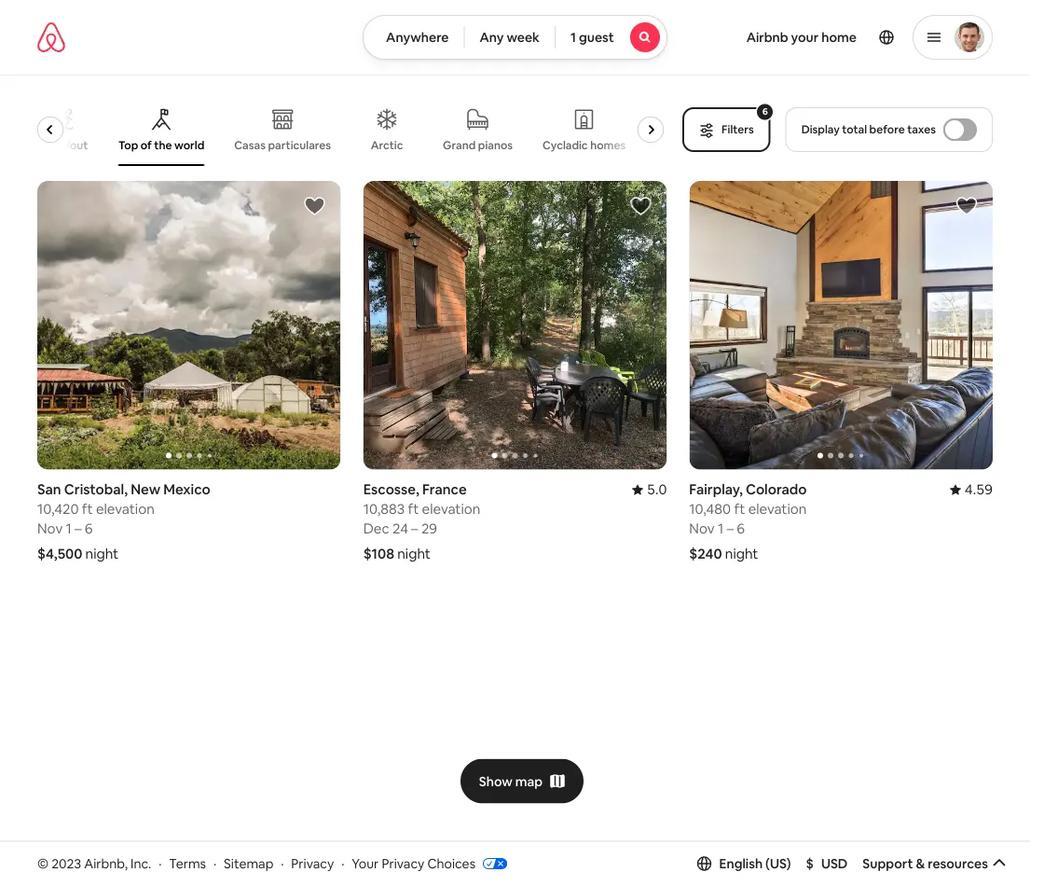 Task type: locate. For each thing, give the bounding box(es) containing it.
ft inside fairplay, colorado 10,480 ft elevation nov 1 – 6 $240 night
[[734, 500, 746, 518]]

elevation
[[96, 500, 155, 518], [422, 500, 481, 518], [749, 500, 807, 518]]

1 elevation from the left
[[96, 500, 155, 518]]

6 inside san cristobal, new mexico 10,420 ft elevation nov 1 – 6 $4,500 night
[[85, 519, 93, 538]]

ft for 10,883 ft elevation
[[408, 500, 419, 518]]

your privacy choices link
[[352, 855, 508, 873]]

1 · from the left
[[159, 855, 162, 872]]

$108
[[363, 545, 395, 563]]

3 ft from the left
[[734, 500, 746, 518]]

any
[[480, 29, 504, 46]]

ski-in/out
[[37, 138, 88, 153]]

ft inside san cristobal, new mexico 10,420 ft elevation nov 1 – 6 $4,500 night
[[82, 500, 93, 518]]

escosse,
[[363, 480, 420, 498]]

– down the 10,480
[[727, 519, 734, 538]]

usd
[[822, 855, 848, 872]]

1 horizontal spatial ft
[[408, 500, 419, 518]]

0 horizontal spatial privacy
[[291, 855, 334, 872]]

1 ft from the left
[[82, 500, 93, 518]]

2 – from the left
[[411, 519, 418, 538]]

night down 24
[[398, 545, 431, 563]]

None search field
[[363, 15, 668, 60]]

2 horizontal spatial –
[[727, 519, 734, 538]]

privacy
[[291, 855, 334, 872], [382, 855, 425, 872]]

2 horizontal spatial night
[[726, 545, 759, 563]]

10,420
[[37, 500, 79, 518]]

show map
[[479, 773, 543, 790]]

nov inside san cristobal, new mexico 10,420 ft elevation nov 1 – 6 $4,500 night
[[37, 519, 63, 538]]

·
[[159, 855, 162, 872], [214, 855, 217, 872], [281, 855, 284, 872], [342, 855, 345, 872]]

ft down "cristobal,"
[[82, 500, 93, 518]]

3 elevation from the left
[[749, 500, 807, 518]]

night inside fairplay, colorado 10,480 ft elevation nov 1 – 6 $240 night
[[726, 545, 759, 563]]

3 · from the left
[[281, 855, 284, 872]]

nov
[[37, 519, 63, 538], [690, 519, 715, 538]]

san
[[37, 480, 61, 498]]

6
[[85, 519, 93, 538], [737, 519, 745, 538]]

2 horizontal spatial elevation
[[749, 500, 807, 518]]

ft right the 10,480
[[734, 500, 746, 518]]

1 horizontal spatial night
[[398, 545, 431, 563]]

1 guest button
[[555, 15, 668, 60]]

support & resources
[[863, 855, 989, 872]]

night right $240
[[726, 545, 759, 563]]

· right terms
[[214, 855, 217, 872]]

1 horizontal spatial nov
[[690, 519, 715, 538]]

airbnb your home
[[747, 29, 857, 46]]

ft for 10,480 ft elevation
[[734, 500, 746, 518]]

escosse, france 10,883 ft elevation dec 24 – 29 $108 night
[[363, 480, 481, 563]]

1
[[571, 29, 576, 46], [66, 519, 72, 538], [718, 519, 724, 538]]

world
[[174, 138, 205, 153]]

france
[[422, 480, 467, 498]]

5.0
[[647, 480, 667, 498]]

0 horizontal spatial 1
[[66, 519, 72, 538]]

– for nov
[[727, 519, 734, 538]]

inc.
[[131, 855, 151, 872]]

anywhere
[[386, 29, 449, 46]]

fairplay, colorado 10,480 ft elevation nov 1 – 6 $240 night
[[690, 480, 807, 563]]

–
[[75, 519, 82, 538], [411, 519, 418, 538], [727, 519, 734, 538]]

elevation inside fairplay, colorado 10,480 ft elevation nov 1 – 6 $240 night
[[749, 500, 807, 518]]

elevation inside escosse, france 10,883 ft elevation dec 24 – 29 $108 night
[[422, 500, 481, 518]]

nov down the 10,480
[[690, 519, 715, 538]]

display total before taxes
[[802, 122, 937, 137]]

any week
[[480, 29, 540, 46]]

$
[[807, 855, 814, 872]]

1 horizontal spatial –
[[411, 519, 418, 538]]

2 night from the left
[[398, 545, 431, 563]]

1 down 10,420
[[66, 519, 72, 538]]

airbnb your home link
[[736, 18, 868, 57]]

new
[[131, 480, 160, 498]]

grand pianos
[[443, 138, 513, 153]]

privacy right your
[[382, 855, 425, 872]]

3 night from the left
[[726, 545, 759, 563]]

0 horizontal spatial ft
[[82, 500, 93, 518]]

filters button
[[683, 107, 771, 152]]

profile element
[[690, 0, 993, 75]]

4.59
[[965, 480, 993, 498]]

privacy left your
[[291, 855, 334, 872]]

cycladic homes
[[543, 138, 626, 153]]

map
[[516, 773, 543, 790]]

1 inside fairplay, colorado 10,480 ft elevation nov 1 – 6 $240 night
[[718, 519, 724, 538]]

0 horizontal spatial 6
[[85, 519, 93, 538]]

· left privacy link on the left bottom of the page
[[281, 855, 284, 872]]

1 horizontal spatial 1
[[571, 29, 576, 46]]

0 horizontal spatial night
[[85, 545, 119, 563]]

taxes
[[908, 122, 937, 137]]

1 6 from the left
[[85, 519, 93, 538]]

group for san cristobal, new mexico
[[37, 181, 341, 470]]

3 – from the left
[[727, 519, 734, 538]]

1 night from the left
[[85, 545, 119, 563]]

night
[[85, 545, 119, 563], [398, 545, 431, 563], [726, 545, 759, 563]]

2023
[[51, 855, 81, 872]]

support
[[863, 855, 914, 872]]

night right $4,500
[[85, 545, 119, 563]]

0 horizontal spatial elevation
[[96, 500, 155, 518]]

1 horizontal spatial 6
[[737, 519, 745, 538]]

1 horizontal spatial elevation
[[422, 500, 481, 518]]

elevation down new
[[96, 500, 155, 518]]

grand
[[443, 138, 476, 153]]

2 6 from the left
[[737, 519, 745, 538]]

pianos
[[478, 138, 513, 153]]

2 elevation from the left
[[422, 500, 481, 518]]

english (us)
[[720, 855, 792, 872]]

&
[[916, 855, 926, 872]]

– right 24
[[411, 519, 418, 538]]

elevation down france
[[422, 500, 481, 518]]

– inside fairplay, colorado 10,480 ft elevation nov 1 – 6 $240 night
[[727, 519, 734, 538]]

· left your
[[342, 855, 345, 872]]

– down 10,420
[[75, 519, 82, 538]]

group
[[36, 93, 672, 166], [37, 181, 341, 470], [363, 181, 667, 470], [690, 181, 993, 470]]

top of the world
[[118, 138, 205, 153]]

2 · from the left
[[214, 855, 217, 872]]

– inside escosse, france 10,883 ft elevation dec 24 – 29 $108 night
[[411, 519, 418, 538]]

6 down fairplay, on the right of the page
[[737, 519, 745, 538]]

nov down 10,420
[[37, 519, 63, 538]]

ft inside escosse, france 10,883 ft elevation dec 24 – 29 $108 night
[[408, 500, 419, 518]]

1 guest
[[571, 29, 614, 46]]

© 2023 airbnb, inc. ·
[[37, 855, 162, 872]]

4.59 out of 5 average rating image
[[950, 480, 993, 498]]

ft up 24
[[408, 500, 419, 518]]

2 ft from the left
[[408, 500, 419, 518]]

elevation inside san cristobal, new mexico 10,420 ft elevation nov 1 – 6 $4,500 night
[[96, 500, 155, 518]]

6 down "cristobal,"
[[85, 519, 93, 538]]

6 inside fairplay, colorado 10,480 ft elevation nov 1 – 6 $240 night
[[737, 519, 745, 538]]

elevation down colorado
[[749, 500, 807, 518]]

ft
[[82, 500, 93, 518], [408, 500, 419, 518], [734, 500, 746, 518]]

airbnb
[[747, 29, 789, 46]]

10,480
[[690, 500, 731, 518]]

0 horizontal spatial nov
[[37, 519, 63, 538]]

1 privacy from the left
[[291, 855, 334, 872]]

filters
[[722, 122, 754, 137]]

1 – from the left
[[75, 519, 82, 538]]

1 nov from the left
[[37, 519, 63, 538]]

1 left guest
[[571, 29, 576, 46]]

group for fairplay, colorado
[[690, 181, 993, 470]]

· right inc.
[[159, 855, 162, 872]]

cycladic
[[543, 138, 588, 153]]

1 horizontal spatial privacy
[[382, 855, 425, 872]]

homes
[[591, 138, 626, 153]]

24
[[393, 519, 408, 538]]

before
[[870, 122, 905, 137]]

top
[[118, 138, 138, 153]]

2 horizontal spatial 1
[[718, 519, 724, 538]]

0 horizontal spatial –
[[75, 519, 82, 538]]

1 down the 10,480
[[718, 519, 724, 538]]

2 nov from the left
[[690, 519, 715, 538]]

2 horizontal spatial ft
[[734, 500, 746, 518]]

night inside escosse, france 10,883 ft elevation dec 24 – 29 $108 night
[[398, 545, 431, 563]]

$240
[[690, 545, 723, 563]]



Task type: describe. For each thing, give the bounding box(es) containing it.
in/out
[[56, 138, 88, 153]]

nov inside fairplay, colorado 10,480 ft elevation nov 1 – 6 $240 night
[[690, 519, 715, 538]]

group for escosse, france
[[363, 181, 667, 470]]

(us)
[[766, 855, 792, 872]]

your
[[792, 29, 819, 46]]

elevation for 10,480 ft elevation
[[749, 500, 807, 518]]

$ usd
[[807, 855, 848, 872]]

10,883
[[363, 500, 405, 518]]

english (us) button
[[697, 855, 792, 872]]

5.0 out of 5 average rating image
[[632, 480, 667, 498]]

colorado
[[746, 480, 807, 498]]

week
[[507, 29, 540, 46]]

1 inside button
[[571, 29, 576, 46]]

guest
[[579, 29, 614, 46]]

mexico
[[163, 480, 211, 498]]

your
[[352, 855, 379, 872]]

– for dec
[[411, 519, 418, 538]]

anywhere button
[[363, 15, 465, 60]]

add to wishlist: escosse, france image
[[630, 195, 652, 217]]

resources
[[928, 855, 989, 872]]

total
[[843, 122, 868, 137]]

2 privacy from the left
[[382, 855, 425, 872]]

terms
[[169, 855, 206, 872]]

none search field containing anywhere
[[363, 15, 668, 60]]

san cristobal, new mexico 10,420 ft elevation nov 1 – 6 $4,500 night
[[37, 480, 211, 563]]

terms link
[[169, 855, 206, 872]]

29
[[422, 519, 438, 538]]

elevation for 10,883 ft elevation
[[422, 500, 481, 518]]

display
[[802, 122, 840, 137]]

support & resources button
[[863, 855, 1007, 872]]

terms · sitemap · privacy
[[169, 855, 334, 872]]

cristobal,
[[64, 480, 128, 498]]

arctic
[[371, 138, 403, 153]]

night for $108
[[398, 545, 431, 563]]

show map button
[[461, 759, 584, 804]]

1 inside san cristobal, new mexico 10,420 ft elevation nov 1 – 6 $4,500 night
[[66, 519, 72, 538]]

of
[[141, 138, 152, 153]]

english
[[720, 855, 763, 872]]

particulares
[[268, 138, 331, 152]]

sitemap
[[224, 855, 274, 872]]

casas
[[234, 138, 266, 152]]

night for $240
[[726, 545, 759, 563]]

4 · from the left
[[342, 855, 345, 872]]

fairplay,
[[690, 480, 743, 498]]

any week button
[[464, 15, 556, 60]]

show
[[479, 773, 513, 790]]

airbnb,
[[84, 855, 128, 872]]

the
[[154, 138, 172, 153]]

privacy link
[[291, 855, 334, 872]]

display total before taxes button
[[786, 107, 993, 152]]

©
[[37, 855, 49, 872]]

home
[[822, 29, 857, 46]]

ski-
[[37, 138, 56, 153]]

$4,500
[[37, 545, 82, 563]]

add to wishlist: san cristobal, new mexico image
[[304, 195, 326, 217]]

dec
[[363, 519, 390, 538]]

casas particulares
[[234, 138, 331, 152]]

– inside san cristobal, new mexico 10,420 ft elevation nov 1 – 6 $4,500 night
[[75, 519, 82, 538]]

night inside san cristobal, new mexico 10,420 ft elevation nov 1 – 6 $4,500 night
[[85, 545, 119, 563]]

sitemap link
[[224, 855, 274, 872]]

add to wishlist: fairplay, colorado image
[[956, 195, 979, 217]]

your privacy choices
[[352, 855, 476, 872]]

choices
[[428, 855, 476, 872]]

group containing casas particulares
[[36, 93, 672, 166]]



Task type: vqa. For each thing, say whether or not it's contained in the screenshot.
Display
yes



